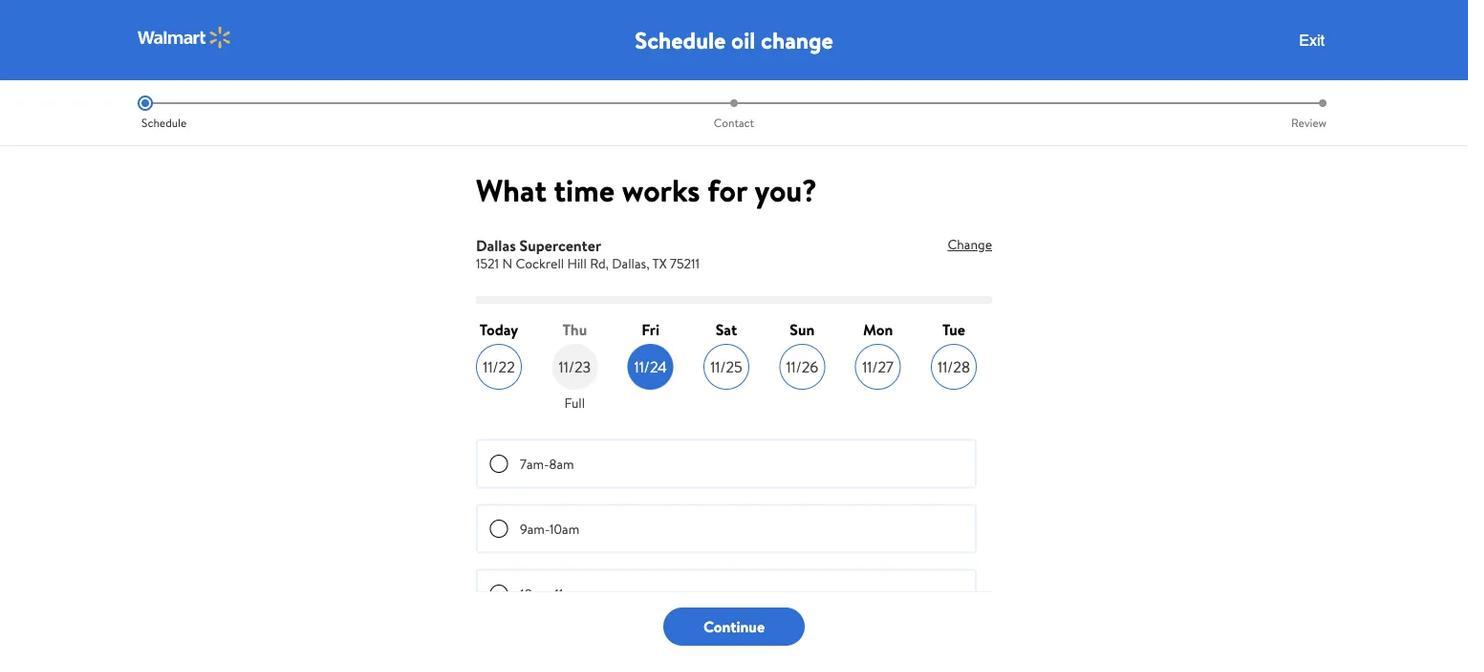 Task type: locate. For each thing, give the bounding box(es) containing it.
0 vertical spatial schedule
[[635, 24, 726, 56]]

exit button
[[1294, 30, 1331, 50]]

8am
[[549, 454, 574, 473]]

mon
[[864, 319, 893, 340]]

dallas supercenter 1521 n cockrell hill rd, dallas, tx 75211
[[476, 235, 700, 273]]

11/24
[[635, 356, 667, 377]]

schedule oil change
[[635, 24, 834, 56]]

dallas,
[[612, 254, 650, 273]]

you?
[[755, 169, 817, 212]]

75211
[[670, 254, 700, 273]]

review
[[1292, 114, 1327, 131]]

9am-10am radio
[[490, 519, 509, 538]]

0 horizontal spatial schedule
[[142, 114, 187, 131]]

11/26
[[786, 356, 819, 377]]

change
[[761, 24, 834, 56]]

9am-10am
[[520, 519, 580, 538]]

what
[[476, 169, 547, 212]]

schedule list item
[[138, 96, 436, 131]]

continue
[[704, 617, 765, 638]]

10am-11am
[[520, 584, 581, 603]]

tue
[[943, 319, 966, 340]]

schedule for schedule oil change
[[635, 24, 726, 56]]

11am
[[555, 584, 581, 603]]

1 horizontal spatial schedule
[[635, 24, 726, 56]]

for
[[708, 169, 748, 212]]

oil
[[732, 24, 756, 56]]

rd,
[[590, 254, 609, 273]]

review list item
[[1033, 96, 1331, 131]]

sat
[[716, 319, 738, 340]]

supercenter
[[520, 235, 602, 256]]

schedule inside list item
[[142, 114, 187, 131]]

schedule
[[635, 24, 726, 56], [142, 114, 187, 131]]

1 vertical spatial schedule
[[142, 114, 187, 131]]

10am
[[550, 519, 580, 538]]

11/27 button
[[856, 344, 901, 390]]

time
[[554, 169, 615, 212]]

fri
[[642, 319, 660, 340]]

list
[[138, 96, 1331, 131]]

exit
[[1300, 31, 1325, 49]]



Task type: describe. For each thing, give the bounding box(es) containing it.
7am-
[[520, 454, 549, 473]]

change
[[948, 235, 993, 253]]

11/22 button
[[476, 344, 522, 390]]

10am-11am radio
[[490, 584, 509, 603]]

continue button
[[664, 608, 805, 646]]

sun
[[790, 319, 815, 340]]

10am-
[[520, 584, 555, 603]]

11/28
[[938, 356, 971, 377]]

7am-8am radio
[[490, 454, 509, 473]]

schedule for schedule
[[142, 114, 187, 131]]

works
[[622, 169, 701, 212]]

contact list item
[[436, 96, 1033, 131]]

thu
[[563, 319, 587, 340]]

full
[[565, 394, 585, 412]]

contact
[[714, 114, 755, 131]]

9am-
[[520, 519, 550, 538]]

11/23
[[559, 356, 591, 377]]

11/25 button
[[704, 344, 750, 390]]

11/25
[[711, 356, 743, 377]]

cockrell
[[516, 254, 564, 273]]

11/22
[[483, 356, 515, 377]]

list containing schedule
[[138, 96, 1331, 131]]

progress,  , current step: schedule, next steps: contact, review element
[[138, 96, 1331, 131]]

dallas
[[476, 235, 516, 256]]

7am-8am
[[520, 454, 574, 473]]

1521
[[476, 254, 499, 273]]

n
[[502, 254, 513, 273]]

tx
[[653, 254, 667, 273]]

what time works for you?
[[476, 169, 817, 212]]

hill
[[568, 254, 587, 273]]

11/23 button
[[552, 344, 598, 390]]

11/24 button
[[628, 344, 674, 390]]

today
[[480, 319, 518, 340]]

change button
[[933, 235, 993, 254]]

11/28 button
[[931, 344, 977, 390]]

11/27
[[863, 356, 894, 377]]

11/26 button
[[780, 344, 826, 390]]



Task type: vqa. For each thing, say whether or not it's contained in the screenshot.
Schedule inside the list item
yes



